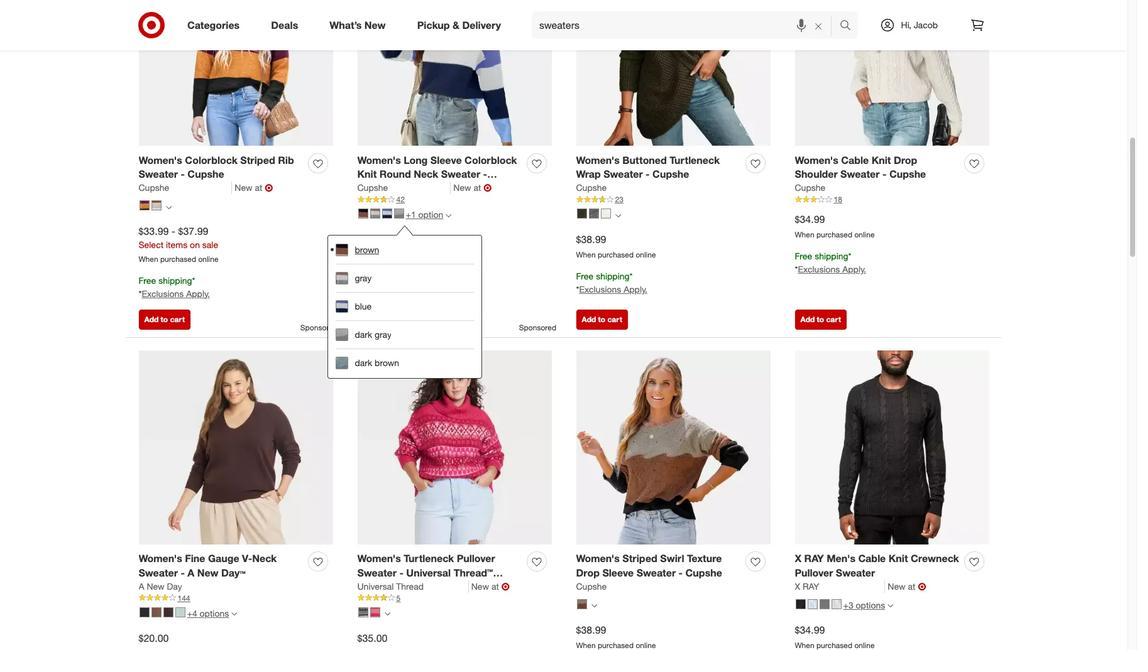 Task type: vqa. For each thing, say whether or not it's contained in the screenshot.
◎
no



Task type: locate. For each thing, give the bounding box(es) containing it.
1 sponsored from the left
[[300, 323, 338, 333]]

new at ¬ for striped
[[235, 182, 273, 194]]

1 vertical spatial $38.99 when purchased online
[[576, 624, 656, 651]]

knit up 18 link
[[872, 154, 891, 166]]

¬
[[265, 182, 273, 194], [484, 182, 492, 194], [502, 581, 510, 593], [918, 581, 926, 593]]

sweater up 42 link
[[441, 168, 480, 181]]

0 horizontal spatial a
[[139, 582, 144, 592]]

4 to from the left
[[817, 315, 824, 325]]

x
[[795, 553, 802, 565], [795, 582, 800, 592]]

2 vertical spatial $34.99
[[795, 624, 825, 637]]

purchased for x ray men's cable knit crewneck pullover sweater
[[817, 641, 853, 651]]

women's inside women's long sleeve colorblock knit round neck sweater - cupshe
[[357, 154, 401, 166]]

when for women's buttoned turtleneck wrap sweater - cupshe
[[576, 250, 596, 260]]

dark brown image
[[163, 608, 173, 618]]

sweater down men's
[[836, 567, 875, 580]]

women's up a new day
[[139, 553, 182, 565]]

women's cable knit drop shoulder sweater - cupshe image
[[795, 0, 989, 146], [795, 0, 989, 146]]

women's inside women's striped swirl texture drop sleeve sweater - cupshe
[[576, 553, 620, 565]]

0 horizontal spatial sponsored
[[300, 323, 338, 333]]

on
[[190, 240, 200, 250]]

+1
[[406, 210, 416, 220]]

women's buttoned turtleneck wrap sweater - cupshe image
[[576, 0, 771, 146], [576, 0, 771, 146]]

cable
[[841, 154, 869, 166], [859, 553, 886, 565]]

1 vertical spatial turtleneck
[[404, 553, 454, 565]]

universal thread link
[[357, 581, 469, 593]]

1 horizontal spatial pullover
[[795, 567, 833, 580]]

$38.99 when purchased online down multi icon
[[576, 624, 656, 651]]

1 horizontal spatial universal
[[406, 567, 451, 580]]

1 horizontal spatial a
[[188, 567, 194, 580]]

0 horizontal spatial colorblock
[[185, 154, 238, 166]]

x for x ray men's cable knit crewneck pullover sweater
[[795, 553, 802, 565]]

2 cart from the left
[[389, 315, 404, 325]]

- up day
[[181, 567, 185, 580]]

0 horizontal spatial striped
[[240, 154, 275, 166]]

x up 39144 black image
[[795, 582, 800, 592]]

- up $37.99
[[181, 168, 185, 181]]

add to cart for $33.99 - $37.99
[[144, 315, 185, 325]]

0 vertical spatial knit
[[872, 154, 891, 166]]

1 vertical spatial striped
[[623, 553, 658, 565]]

new right what's
[[365, 19, 386, 31]]

¬ for women's colorblock striped rib sweater - cupshe
[[265, 182, 273, 194]]

options inside "dropdown button"
[[856, 600, 885, 611]]

turtleneck inside 'women's buttoned turtleneck wrap sweater - cupshe'
[[670, 154, 720, 166]]

dark down dark gray
[[355, 358, 372, 369]]

2 add to cart from the left
[[363, 315, 404, 325]]

colorblock inside women's long sleeve colorblock knit round neck sweater - cupshe
[[465, 154, 517, 166]]

sweater up a new day
[[139, 567, 178, 580]]

when inside $33.99 - $37.99 select items on sale when purchased online
[[139, 255, 158, 264]]

all colors + 3 more colors image
[[888, 604, 894, 609]]

when down the shoulder on the top right of the page
[[795, 230, 815, 240]]

turtleneck inside women's turtleneck pullover sweater - universal thread™ jacquard
[[404, 553, 454, 565]]

1 vertical spatial $34.99 when purchased online
[[795, 624, 875, 651]]

women's colorblock striped rib sweater - cupshe image
[[139, 0, 333, 146], [139, 0, 333, 146]]

all colors + 4 more colors image
[[232, 612, 237, 618]]

women's
[[139, 154, 182, 166], [357, 154, 401, 166], [576, 154, 620, 166], [795, 154, 839, 166], [139, 553, 182, 565], [357, 553, 401, 565], [576, 553, 620, 565]]

4 add from the left
[[801, 315, 815, 325]]

all colors element for green icon
[[615, 212, 621, 219]]

cupshe down wrap
[[576, 183, 607, 193]]

3 to from the left
[[598, 315, 606, 325]]

x ray men's cable knit crewneck pullover sweater link
[[795, 552, 960, 581]]

striped left swirl
[[623, 553, 658, 565]]

dark for dark brown
[[355, 358, 372, 369]]

sweater up 23
[[604, 168, 643, 181]]

add for $33.99 - $37.99
[[144, 315, 159, 325]]

2 vertical spatial all colors image
[[384, 612, 390, 618]]

exclusions apply. link
[[798, 264, 866, 275], [361, 284, 429, 295], [579, 284, 647, 295], [142, 288, 210, 299]]

0 vertical spatial all colors image
[[166, 205, 171, 210]]

neck down long
[[414, 168, 438, 181]]

cable up 18 in the right of the page
[[841, 154, 869, 166]]

0 vertical spatial dark
[[355, 330, 372, 340]]

shoulder
[[795, 168, 838, 181]]

0 vertical spatial a
[[188, 567, 194, 580]]

1 add to cart from the left
[[144, 315, 185, 325]]

a down fine
[[188, 567, 194, 580]]

all colors image for drop
[[591, 604, 597, 609]]

knit for women's long sleeve colorblock knit round neck sweater - cupshe
[[357, 168, 377, 181]]

0 vertical spatial striped
[[240, 154, 275, 166]]

cupshe link
[[139, 182, 232, 194], [357, 182, 451, 194], [576, 182, 607, 194], [795, 182, 826, 194], [576, 581, 607, 593]]

- up 42 link
[[483, 168, 487, 181]]

women's up wrap
[[576, 154, 620, 166]]

a
[[188, 567, 194, 580], [139, 582, 144, 592]]

3 add to cart button from the left
[[576, 310, 628, 330]]

1 horizontal spatial turtleneck
[[670, 154, 720, 166]]

0 vertical spatial x
[[795, 553, 802, 565]]

-
[[181, 168, 185, 181], [483, 168, 487, 181], [646, 168, 650, 181], [883, 168, 887, 181], [172, 225, 175, 238], [390, 234, 394, 246], [181, 567, 185, 580], [399, 567, 404, 580], [679, 567, 683, 580]]

black image
[[139, 608, 149, 618]]

all colors element for multicolored "icon" at left top
[[166, 203, 171, 211]]

+4 options
[[187, 609, 229, 619]]

online for women's striped swirl texture drop sleeve sweater - cupshe
[[636, 641, 656, 651]]

new down fine
[[197, 567, 219, 580]]

all colors element
[[166, 203, 171, 211], [615, 212, 621, 219], [591, 602, 597, 610], [384, 611, 390, 618]]

2 horizontal spatial free shipping * * exclusions apply.
[[795, 251, 866, 275]]

dark
[[355, 330, 372, 340], [355, 358, 372, 369]]

when down multi icon
[[576, 641, 596, 651]]

a up black icon
[[139, 582, 144, 592]]

turtleneck up 23 link
[[670, 154, 720, 166]]

to for $34.99
[[817, 315, 824, 325]]

4 add to cart from the left
[[801, 315, 841, 325]]

gauge
[[208, 553, 239, 565]]

$35.99
[[397, 234, 427, 246]]

online for women's buttoned turtleneck wrap sweater - cupshe
[[636, 250, 656, 260]]

x inside x ray link
[[795, 582, 800, 592]]

knit inside x ray men's cable knit crewneck pullover sweater
[[889, 553, 908, 565]]

options for +3 options
[[856, 600, 885, 611]]

sweater down swirl
[[637, 567, 676, 580]]

new up all colors + 3 more colors element
[[888, 582, 906, 592]]

2 to from the left
[[380, 315, 387, 325]]

$38.99 when purchased online down all colors icon
[[576, 234, 656, 260]]

cupshe up $37.99
[[188, 168, 224, 181]]

1 horizontal spatial colorblock
[[465, 154, 517, 166]]

- inside women's long sleeve colorblock knit round neck sweater - cupshe
[[483, 168, 487, 181]]

2 vertical spatial knit
[[889, 553, 908, 565]]

- left $35.99
[[390, 234, 394, 246]]

women's inside women's fine gauge v-neck sweater - a new day™
[[139, 553, 182, 565]]

women's striped swirl texture drop sleeve sweater - cupshe image
[[576, 351, 771, 545], [576, 351, 771, 545]]

at
[[255, 183, 262, 193], [474, 183, 481, 193], [492, 582, 499, 592], [908, 582, 916, 592]]

brown image inside +1 option dropdown button
[[358, 209, 368, 219]]

1 horizontal spatial neck
[[414, 168, 438, 181]]

0 vertical spatial $34.99
[[795, 213, 825, 226]]

* inside the 'free shipping * exclusions apply.'
[[357, 284, 361, 295]]

dark down blue
[[355, 330, 372, 340]]

*
[[849, 251, 852, 262], [795, 264, 798, 275], [630, 271, 633, 282], [192, 275, 195, 286], [357, 284, 361, 295], [576, 284, 579, 295], [139, 288, 142, 299]]

when down select
[[139, 255, 158, 264]]

- up "items"
[[172, 225, 175, 238]]

2 colorblock from the left
[[465, 154, 517, 166]]

0 horizontal spatial free shipping * * exclusions apply.
[[139, 275, 210, 299]]

0 horizontal spatial universal
[[357, 582, 394, 592]]

brown image left gray image
[[358, 209, 368, 219]]

sponsored
[[300, 323, 338, 333], [519, 323, 556, 333]]

free
[[795, 251, 812, 262], [357, 271, 375, 282], [576, 271, 594, 282], [139, 275, 156, 286]]

1 vertical spatial dark
[[355, 358, 372, 369]]

women's for women's fine gauge v-neck sweater - a new day™
[[139, 553, 182, 565]]

drop up 18 link
[[894, 154, 918, 166]]

$38.99 down gray icon
[[576, 234, 606, 246]]

0 vertical spatial $38.99 when purchased online
[[576, 234, 656, 260]]

apply. inside the 'free shipping * exclusions apply.'
[[405, 284, 429, 295]]

new at ¬
[[235, 182, 273, 194], [454, 182, 492, 194], [471, 581, 510, 593], [888, 581, 926, 593]]

all colors image
[[615, 213, 621, 219]]

at down crewneck in the bottom right of the page
[[908, 582, 916, 592]]

2 sponsored from the left
[[519, 323, 556, 333]]

x ray men's cable knit crewneck pullover sweater image
[[795, 351, 989, 545], [795, 351, 989, 545]]

online
[[855, 230, 875, 240], [417, 250, 437, 260], [636, 250, 656, 260], [198, 255, 219, 264], [636, 641, 656, 651], [855, 641, 875, 651]]

1 vertical spatial sleeve
[[603, 567, 634, 580]]

3 cart from the left
[[608, 315, 622, 325]]

sweater up multicolored "icon" at left top
[[139, 168, 178, 181]]

purchased for women's cable knit drop shoulder sweater - cupshe
[[817, 230, 853, 240]]

cupshe inside women's striped swirl texture drop sleeve sweater - cupshe
[[686, 567, 722, 580]]

sweater inside x ray men's cable knit crewneck pullover sweater
[[836, 567, 875, 580]]

all colors element right multicolored "icon" at left top
[[166, 203, 171, 211]]

$34.99 - $35.99 when purchased online
[[357, 234, 437, 260]]

striped inside women's colorblock striped rib sweater - cupshe
[[240, 154, 275, 166]]

women's up jacquard
[[357, 553, 401, 565]]

pullover
[[457, 553, 495, 565], [795, 567, 833, 580]]

options left all colors + 3 more colors element
[[856, 600, 885, 611]]

1 colorblock from the left
[[185, 154, 238, 166]]

blue link
[[336, 293, 474, 321]]

1 $34.99 when purchased online from the top
[[795, 213, 875, 240]]

1 horizontal spatial options
[[856, 600, 885, 611]]

shipping
[[815, 251, 849, 262], [377, 271, 411, 282], [596, 271, 630, 282], [159, 275, 192, 286]]

free shipping * * exclusions apply. for $38.99
[[576, 271, 647, 295]]

4 cart from the left
[[826, 315, 841, 325]]

add to cart button for $34.99 - $35.99
[[357, 310, 409, 330]]

sweater inside women's long sleeve colorblock knit round neck sweater - cupshe
[[441, 168, 480, 181]]

women's inside women's colorblock striped rib sweater - cupshe
[[139, 154, 182, 166]]

add to cart for $34.99
[[801, 315, 841, 325]]

2 add from the left
[[363, 315, 377, 325]]

knit left round
[[357, 168, 377, 181]]

cupshe up multicolored "icon" at left top
[[139, 183, 169, 193]]

0 vertical spatial pullover
[[457, 553, 495, 565]]

cart for $34.99 - $35.99
[[389, 315, 404, 325]]

2 dark from the top
[[355, 358, 372, 369]]

add to cart for $38.99
[[582, 315, 622, 325]]

1 vertical spatial $38.99
[[576, 624, 606, 637]]

1 horizontal spatial free shipping * * exclusions apply.
[[576, 271, 647, 295]]

add to cart for $34.99 - $35.99
[[363, 315, 404, 325]]

What can we help you find? suggestions appear below search field
[[532, 11, 843, 39]]

at up 42 link
[[474, 183, 481, 193]]

gray
[[355, 273, 371, 284], [374, 330, 391, 340]]

when for x ray men's cable knit crewneck pullover sweater
[[795, 641, 815, 651]]

x inside x ray men's cable knit crewneck pullover sweater
[[795, 553, 802, 565]]

drop up multi icon
[[576, 567, 600, 580]]

cable right men's
[[859, 553, 886, 565]]

0 horizontal spatial pullover
[[457, 553, 495, 565]]

cream jacquard image
[[358, 608, 368, 618]]

women's for women's turtleneck pullover sweater - universal thread™ jacquard
[[357, 553, 401, 565]]

all colors image right multi icon
[[591, 604, 597, 609]]

4 add to cart button from the left
[[795, 310, 847, 330]]

1 $38.99 from the top
[[576, 234, 606, 246]]

add for $34.99 - $35.99
[[363, 315, 377, 325]]

$38.99 down multi icon
[[576, 624, 606, 637]]

gray up blue
[[355, 273, 371, 284]]

1 x from the top
[[795, 553, 802, 565]]

1 horizontal spatial sponsored
[[519, 323, 556, 333]]

1 vertical spatial ray
[[803, 582, 819, 592]]

$38.99 when purchased online for sweater
[[576, 234, 656, 260]]

1 vertical spatial x
[[795, 582, 800, 592]]

pink jacquard image
[[370, 608, 380, 618]]

1 horizontal spatial brown image
[[358, 209, 368, 219]]

dark brown link
[[336, 349, 474, 377]]

ray left men's
[[805, 553, 824, 565]]

purchased inside $33.99 - $37.99 select items on sale when purchased online
[[160, 255, 196, 264]]

cupshe up 18 link
[[890, 168, 926, 181]]

2 $38.99 when purchased online from the top
[[576, 624, 656, 651]]

universal up "universal thread" link
[[406, 567, 451, 580]]

free inside the 'free shipping * exclusions apply.'
[[357, 271, 375, 282]]

shipping inside the 'free shipping * exclusions apply.'
[[377, 271, 411, 282]]

1 dark from the top
[[355, 330, 372, 340]]

$34.99 for women's long sleeve colorblock knit round neck sweater - cupshe
[[357, 234, 388, 246]]

2 add to cart button from the left
[[357, 310, 409, 330]]

0 horizontal spatial turtleneck
[[404, 553, 454, 565]]

2 horizontal spatial all colors image
[[591, 604, 597, 609]]

dark gray image
[[394, 209, 404, 219]]

at for women's turtleneck pullover sweater - universal thread™ jacquard
[[492, 582, 499, 592]]

categories link
[[177, 11, 255, 39]]

+3 options button
[[790, 596, 899, 616]]

add to cart button for $38.99
[[576, 310, 628, 330]]

all colors image
[[166, 205, 171, 210], [591, 604, 597, 609], [384, 612, 390, 618]]

women's for women's long sleeve colorblock knit round neck sweater - cupshe
[[357, 154, 401, 166]]

2 x from the top
[[795, 582, 800, 592]]

1 horizontal spatial all colors image
[[384, 612, 390, 618]]

brown image right multicolored "icon" at left top
[[151, 200, 161, 211]]

add for $38.99
[[582, 315, 596, 325]]

when up the 'free shipping * exclusions apply.'
[[357, 250, 377, 260]]

knit left crewneck in the bottom right of the page
[[889, 553, 908, 565]]

2 $34.99 when purchased online from the top
[[795, 624, 875, 651]]

1 vertical spatial neck
[[252, 553, 277, 565]]

39144-lilac hint image
[[832, 600, 842, 610]]

- up the thread
[[399, 567, 404, 580]]

1 vertical spatial gray
[[374, 330, 391, 340]]

green image
[[577, 209, 587, 219]]

thread™
[[454, 567, 493, 580]]

- inside 'women's buttoned turtleneck wrap sweater - cupshe'
[[646, 168, 650, 181]]

1 to from the left
[[161, 315, 168, 325]]

2 $38.99 from the top
[[576, 624, 606, 637]]

$34.99 down gray image
[[357, 234, 388, 246]]

1 vertical spatial all colors image
[[591, 604, 597, 609]]

0 vertical spatial cable
[[841, 154, 869, 166]]

blue image
[[382, 209, 392, 219]]

0 vertical spatial sleeve
[[431, 154, 462, 166]]

crewneck
[[911, 553, 959, 565]]

options inside dropdown button
[[200, 609, 229, 619]]

knit for x ray men's cable knit crewneck pullover sweater
[[889, 553, 908, 565]]

cable inside x ray men's cable knit crewneck pullover sweater
[[859, 553, 886, 565]]

women's fine gauge v-neck sweater - a new day™ image
[[139, 351, 333, 545], [139, 351, 333, 545]]

- inside women's cable knit drop shoulder sweater - cupshe
[[883, 168, 887, 181]]

purchased inside the $34.99 - $35.99 when purchased online
[[379, 250, 415, 260]]

all colors element right pink jacquard image
[[384, 611, 390, 618]]

at for women's long sleeve colorblock knit round neck sweater - cupshe
[[474, 183, 481, 193]]

purchased
[[817, 230, 853, 240], [379, 250, 415, 260], [598, 250, 634, 260], [160, 255, 196, 264], [598, 641, 634, 651], [817, 641, 853, 651]]

0 horizontal spatial gray
[[355, 273, 371, 284]]

cupshe link up multi icon
[[576, 581, 607, 593]]

universal up pink jacquard image
[[357, 582, 394, 592]]

women's up the shoulder on the top right of the page
[[795, 154, 839, 166]]

women's striped swirl texture drop sleeve sweater - cupshe
[[576, 553, 722, 580]]

x ray link
[[795, 581, 885, 593]]

turtleneck up "universal thread" link
[[404, 553, 454, 565]]

sweater inside women's colorblock striped rib sweater - cupshe
[[139, 168, 178, 181]]

what's
[[330, 19, 362, 31]]

sponsored for $34.99 - $35.99
[[519, 323, 556, 333]]

neck right gauge
[[252, 553, 277, 565]]

options left all colors + 4 more colors element
[[200, 609, 229, 619]]

0 horizontal spatial options
[[200, 609, 229, 619]]

items
[[166, 240, 188, 250]]

sweater up 18 in the right of the page
[[841, 168, 880, 181]]

$34.99 when purchased online down 18 in the right of the page
[[795, 213, 875, 240]]

jacquard
[[357, 582, 402, 594]]

women's inside 'women's buttoned turtleneck wrap sweater - cupshe'
[[576, 154, 620, 166]]

neck inside women's long sleeve colorblock knit round neck sweater - cupshe
[[414, 168, 438, 181]]

ray inside x ray men's cable knit crewneck pullover sweater
[[805, 553, 824, 565]]

women's long sleeve colorblock knit round neck sweater - cupshe image
[[357, 0, 552, 146], [357, 0, 552, 146]]

cart
[[170, 315, 185, 325], [389, 315, 404, 325], [608, 315, 622, 325], [826, 315, 841, 325]]

women's up multi icon
[[576, 553, 620, 565]]

women's buttoned turtleneck wrap sweater - cupshe link
[[576, 153, 741, 182]]

v-
[[242, 553, 252, 565]]

0 horizontal spatial drop
[[576, 567, 600, 580]]

0 horizontal spatial sleeve
[[431, 154, 462, 166]]

gray up dark brown
[[374, 330, 391, 340]]

colorblock
[[185, 154, 238, 166], [465, 154, 517, 166]]

0 vertical spatial turtleneck
[[670, 154, 720, 166]]

cupshe down round
[[357, 183, 394, 195]]

sweater
[[139, 168, 178, 181], [441, 168, 480, 181], [604, 168, 643, 181], [841, 168, 880, 181], [139, 567, 178, 580], [357, 567, 397, 580], [637, 567, 676, 580], [836, 567, 875, 580]]

free shipping * * exclusions apply. for $34.99
[[795, 251, 866, 275]]

cupshe link down wrap
[[576, 182, 607, 194]]

at down the women's colorblock striped rib sweater - cupshe link
[[255, 183, 262, 193]]

3 add to cart from the left
[[582, 315, 622, 325]]

men's
[[827, 553, 856, 565]]

shipping down brown link
[[377, 271, 411, 282]]

+1 option
[[406, 210, 443, 220]]

1 vertical spatial cable
[[859, 553, 886, 565]]

all colors image right multicolored "icon" at left top
[[166, 205, 171, 210]]

striped left 'rib'
[[240, 154, 275, 166]]

0 vertical spatial drop
[[894, 154, 918, 166]]

$34.99 when purchased online down '+3 options' "dropdown button"
[[795, 624, 875, 651]]

neck
[[414, 168, 438, 181], [252, 553, 277, 565]]

all colors + 1 more colors element
[[446, 212, 452, 219]]

$34.99 inside the $34.99 - $35.99 when purchased online
[[357, 234, 388, 246]]

cupshe inside women's cable knit drop shoulder sweater - cupshe
[[890, 168, 926, 181]]

1 add to cart button from the left
[[139, 310, 190, 330]]

sweater up jacquard
[[357, 567, 397, 580]]

0 horizontal spatial neck
[[252, 553, 277, 565]]

add to cart button
[[139, 310, 190, 330], [357, 310, 409, 330], [576, 310, 628, 330], [795, 310, 847, 330]]

$34.99 for x ray men's cable knit crewneck pullover sweater
[[795, 624, 825, 637]]

at down thread™
[[492, 582, 499, 592]]

cupshe link for women's buttoned turtleneck wrap sweater - cupshe
[[576, 182, 607, 194]]

0 vertical spatial universal
[[406, 567, 451, 580]]

1 horizontal spatial sleeve
[[603, 567, 634, 580]]

0 horizontal spatial all colors image
[[166, 205, 171, 210]]

1 $38.99 when purchased online from the top
[[576, 234, 656, 260]]

1 vertical spatial drop
[[576, 567, 600, 580]]

39144-heather grey image
[[820, 600, 830, 610]]

striped
[[240, 154, 275, 166], [623, 553, 658, 565]]

cupshe link for women's striped swirl texture drop sleeve sweater - cupshe
[[576, 581, 607, 593]]

&
[[453, 19, 460, 31]]

when for women's striped swirl texture drop sleeve sweater - cupshe
[[576, 641, 596, 651]]

when
[[795, 230, 815, 240], [357, 250, 377, 260], [576, 250, 596, 260], [139, 255, 158, 264], [576, 641, 596, 651], [795, 641, 815, 651]]

women's inside women's cable knit drop shoulder sweater - cupshe
[[795, 154, 839, 166]]

turtleneck
[[670, 154, 720, 166], [404, 553, 454, 565]]

add to cart button for $33.99 - $37.99
[[139, 310, 190, 330]]

women's for women's cable knit drop shoulder sweater - cupshe
[[795, 154, 839, 166]]

to for $34.99 - $35.99
[[380, 315, 387, 325]]

hi, jacob
[[901, 19, 938, 30]]

cupshe link down the shoulder on the top right of the page
[[795, 182, 826, 194]]

sleeve inside women's striped swirl texture drop sleeve sweater - cupshe
[[603, 567, 634, 580]]

cupshe inside women's colorblock striped rib sweater - cupshe
[[188, 168, 224, 181]]

cupshe down the shoulder on the top right of the page
[[795, 183, 826, 193]]

1 horizontal spatial striped
[[623, 553, 658, 565]]

1 vertical spatial a
[[139, 582, 144, 592]]

0 vertical spatial brown
[[355, 245, 379, 255]]

1 add from the left
[[144, 315, 159, 325]]

1 cart from the left
[[170, 315, 185, 325]]

women's up multicolored "icon" at left top
[[139, 154, 182, 166]]

0 vertical spatial ray
[[805, 553, 824, 565]]

knit inside women's cable knit drop shoulder sweater - cupshe
[[872, 154, 891, 166]]

women's striped swirl texture drop sleeve sweater - cupshe link
[[576, 552, 741, 581]]

gray image
[[370, 209, 380, 219]]

x for x ray
[[795, 582, 800, 592]]

options
[[856, 600, 885, 611], [200, 609, 229, 619]]

0 horizontal spatial brown image
[[151, 200, 161, 211]]

1 vertical spatial universal
[[357, 582, 394, 592]]

1 vertical spatial pullover
[[795, 567, 833, 580]]

knit inside women's long sleeve colorblock knit round neck sweater - cupshe
[[357, 168, 377, 181]]

when down green icon
[[576, 250, 596, 260]]

$34.99 when purchased online for -
[[795, 213, 875, 240]]

pullover up x ray at the bottom right of page
[[795, 567, 833, 580]]

pullover up thread™
[[457, 553, 495, 565]]

women's turtleneck pullover sweater - universal thread™ jacquard image
[[357, 351, 552, 545], [357, 351, 552, 545]]

new at ¬ for sleeve
[[454, 182, 492, 194]]

42 link
[[357, 194, 552, 205]]

0 vertical spatial neck
[[414, 168, 438, 181]]

cupshe down texture
[[686, 567, 722, 580]]

cart for $33.99 - $37.99
[[170, 315, 185, 325]]

0 vertical spatial $38.99
[[576, 234, 606, 246]]

add
[[144, 315, 159, 325], [363, 315, 377, 325], [582, 315, 596, 325], [801, 315, 815, 325]]

- up 18 link
[[883, 168, 887, 181]]

1 vertical spatial $34.99
[[357, 234, 388, 246]]

$38.99 when purchased online
[[576, 234, 656, 260], [576, 624, 656, 651]]

new up 42 link
[[454, 183, 471, 193]]

+3
[[843, 600, 854, 611]]

universal thread
[[357, 582, 424, 592]]

$34.99 down the 39144-cashmere blue image
[[795, 624, 825, 637]]

1 vertical spatial knit
[[357, 168, 377, 181]]

add for $34.99
[[801, 315, 815, 325]]

women's up round
[[357, 154, 401, 166]]

$34.99
[[795, 213, 825, 226], [357, 234, 388, 246], [795, 624, 825, 637]]

cupshe up 23 link
[[653, 168, 689, 181]]

3 add from the left
[[582, 315, 596, 325]]

x ray
[[795, 582, 819, 592]]

0 vertical spatial $34.99 when purchased online
[[795, 213, 875, 240]]

0 vertical spatial gray
[[355, 273, 371, 284]]

1 horizontal spatial drop
[[894, 154, 918, 166]]

brown image
[[151, 200, 161, 211], [358, 209, 368, 219]]

at for women's colorblock striped rib sweater - cupshe
[[255, 183, 262, 193]]

women's inside women's turtleneck pullover sweater - universal thread™ jacquard
[[357, 553, 401, 565]]

$34.99 down the shoulder on the top right of the page
[[795, 213, 825, 226]]

all colors image right pink jacquard image
[[384, 612, 390, 618]]



Task type: describe. For each thing, give the bounding box(es) containing it.
cable inside women's cable knit drop shoulder sweater - cupshe
[[841, 154, 869, 166]]

$20.00
[[139, 633, 169, 645]]

¬ for x ray men's cable knit crewneck pullover sweater
[[918, 581, 926, 593]]

women's cable knit drop shoulder sweater - cupshe link
[[795, 153, 960, 182]]

- inside women's striped swirl texture drop sleeve sweater - cupshe
[[679, 567, 683, 580]]

delivery
[[462, 19, 501, 31]]

- inside women's colorblock striped rib sweater - cupshe
[[181, 168, 185, 181]]

cupshe link for women's cable knit drop shoulder sweater - cupshe
[[795, 182, 826, 194]]

$35.00
[[357, 633, 388, 645]]

buttoned
[[623, 154, 667, 166]]

dark for dark gray
[[355, 330, 372, 340]]

women's fine gauge v-neck sweater - a new day™ link
[[139, 552, 303, 581]]

women's for women's striped swirl texture drop sleeve sweater - cupshe
[[576, 553, 620, 565]]

white image
[[601, 209, 611, 219]]

new at ¬ for pullover
[[471, 581, 510, 593]]

options for +4 options
[[200, 609, 229, 619]]

$33.99 - $37.99 select items on sale when purchased online
[[139, 225, 219, 264]]

deals link
[[260, 11, 314, 39]]

¬ for women's turtleneck pullover sweater - universal thread™ jacquard
[[502, 581, 510, 593]]

$37.99
[[178, 225, 208, 238]]

search
[[834, 20, 864, 32]]

39144 black image
[[796, 600, 806, 610]]

1 horizontal spatial gray
[[374, 330, 391, 340]]

$34.99 for women's cable knit drop shoulder sweater - cupshe
[[795, 213, 825, 226]]

cupshe up gray image
[[357, 183, 388, 193]]

new inside women's fine gauge v-neck sweater - a new day™
[[197, 567, 219, 580]]

when for women's cable knit drop shoulder sweater - cupshe
[[795, 230, 815, 240]]

neck inside women's fine gauge v-neck sweater - a new day™
[[252, 553, 277, 565]]

5 link
[[357, 593, 552, 605]]

long
[[404, 154, 428, 166]]

women's long sleeve colorblock knit round neck sweater - cupshe link
[[357, 153, 522, 195]]

deals
[[271, 19, 298, 31]]

brown link
[[336, 236, 474, 264]]

wrap
[[576, 168, 601, 181]]

cart for $38.99
[[608, 315, 622, 325]]

fine
[[185, 553, 205, 565]]

women's colorblock striped rib sweater - cupshe link
[[139, 153, 303, 182]]

day
[[167, 582, 182, 592]]

online for women's cable knit drop shoulder sweater - cupshe
[[855, 230, 875, 240]]

144
[[178, 594, 190, 604]]

all colors + 4 more colors element
[[232, 611, 237, 618]]

cupshe inside women's long sleeve colorblock knit round neck sweater - cupshe
[[357, 183, 394, 195]]

colorblock inside women's colorblock striped rib sweater - cupshe
[[185, 154, 238, 166]]

a inside women's fine gauge v-neck sweater - a new day™
[[188, 567, 194, 580]]

women's for women's colorblock striped rib sweater - cupshe
[[139, 154, 182, 166]]

pickup & delivery link
[[407, 11, 517, 39]]

shipping down 18 in the right of the page
[[815, 251, 849, 262]]

women's cable knit drop shoulder sweater - cupshe
[[795, 154, 926, 181]]

+4
[[187, 609, 197, 619]]

women's colorblock striped rib sweater - cupshe
[[139, 154, 294, 181]]

- inside $33.99 - $37.99 select items on sale when purchased online
[[172, 225, 175, 238]]

cupshe up multi icon
[[576, 582, 607, 592]]

$33.99
[[139, 225, 169, 238]]

texture
[[687, 553, 722, 565]]

cupshe link up '42'
[[357, 182, 451, 194]]

sweater inside 'women's buttoned turtleneck wrap sweater - cupshe'
[[604, 168, 643, 181]]

pullover inside women's turtleneck pullover sweater - universal thread™ jacquard
[[457, 553, 495, 565]]

thread
[[396, 582, 424, 592]]

all colors element for cream jacquard icon at the bottom of page
[[384, 611, 390, 618]]

sweater inside women's fine gauge v-neck sweater - a new day™
[[139, 567, 178, 580]]

+4 options button
[[134, 604, 243, 624]]

a new day
[[139, 582, 182, 592]]

blue
[[355, 301, 371, 312]]

drop inside women's striped swirl texture drop sleeve sweater - cupshe
[[576, 567, 600, 580]]

sale
[[202, 240, 218, 250]]

free shipping * exclusions apply.
[[357, 271, 429, 295]]

universal inside women's turtleneck pullover sweater - universal thread™ jacquard
[[406, 567, 451, 580]]

$34.99 when purchased online for pullover
[[795, 624, 875, 651]]

striped inside women's striped swirl texture drop sleeve sweater - cupshe
[[623, 553, 658, 565]]

multicolored image
[[139, 200, 149, 211]]

+3 options
[[843, 600, 885, 611]]

- inside women's turtleneck pullover sweater - universal thread™ jacquard
[[399, 567, 404, 580]]

select
[[139, 240, 164, 250]]

women's turtleneck pullover sweater - universal thread™ jacquard link
[[357, 552, 522, 594]]

1 vertical spatial brown
[[374, 358, 399, 369]]

- inside women's fine gauge v-neck sweater - a new day™
[[181, 567, 185, 580]]

23 link
[[576, 194, 771, 205]]

women's turtleneck pullover sweater - universal thread™ jacquard
[[357, 553, 495, 594]]

144 link
[[139, 593, 333, 605]]

rib
[[278, 154, 294, 166]]

cart for $34.99
[[826, 315, 841, 325]]

all colors + 3 more colors element
[[888, 602, 894, 610]]

to for $38.99
[[598, 315, 606, 325]]

at for x ray men's cable knit crewneck pullover sweater
[[908, 582, 916, 592]]

pickup & delivery
[[417, 19, 501, 31]]

dark brown
[[355, 358, 399, 369]]

when inside the $34.99 - $35.99 when purchased online
[[357, 250, 377, 260]]

¬ for women's long sleeve colorblock knit round neck sweater - cupshe
[[484, 182, 492, 194]]

exclusions inside the 'free shipping * exclusions apply.'
[[361, 284, 403, 295]]

women's buttoned turtleneck wrap sweater - cupshe
[[576, 154, 720, 181]]

pullover inside x ray men's cable knit crewneck pullover sweater
[[795, 567, 833, 580]]

x ray men's cable knit crewneck pullover sweater
[[795, 553, 959, 580]]

$38.99 for sweater
[[576, 234, 606, 246]]

+1 option button
[[352, 205, 457, 225]]

shipping down all colors icon
[[596, 271, 630, 282]]

gray image
[[589, 209, 599, 219]]

swirl
[[660, 553, 684, 565]]

23
[[615, 195, 624, 205]]

what's new
[[330, 19, 386, 31]]

39144-cashmere blue image
[[808, 600, 818, 610]]

what's new link
[[319, 11, 402, 39]]

multi image
[[577, 600, 587, 610]]

- inside the $34.99 - $35.99 when purchased online
[[390, 234, 394, 246]]

purchased for women's buttoned turtleneck wrap sweater - cupshe
[[598, 250, 634, 260]]

dark gray link
[[336, 321, 474, 349]]

sponsored for $33.99 - $37.99
[[300, 323, 338, 333]]

all colors + 1 more colors image
[[446, 213, 452, 219]]

42
[[396, 195, 405, 205]]

day™
[[221, 567, 246, 580]]

women's for women's buttoned turtleneck wrap sweater - cupshe
[[576, 154, 620, 166]]

option
[[418, 210, 443, 220]]

search button
[[834, 11, 864, 41]]

dark gray
[[355, 330, 391, 340]]

sweater inside women's turtleneck pullover sweater - universal thread™ jacquard
[[357, 567, 397, 580]]

cupshe inside 'women's buttoned turtleneck wrap sweater - cupshe'
[[653, 168, 689, 181]]

18 link
[[795, 194, 989, 205]]

light blue image
[[175, 608, 185, 618]]

5
[[396, 594, 401, 604]]

shipping down "items"
[[159, 275, 192, 286]]

pickup
[[417, 19, 450, 31]]

brown image
[[151, 608, 161, 618]]

new at ¬ for men's
[[888, 581, 926, 593]]

sweater inside women's striped swirl texture drop sleeve sweater - cupshe
[[637, 567, 676, 580]]

gray link
[[336, 264, 474, 293]]

18
[[834, 195, 842, 205]]

cupshe link down women's colorblock striped rib sweater - cupshe
[[139, 182, 232, 194]]

new down the women's colorblock striped rib sweater - cupshe link
[[235, 183, 252, 193]]

a new day link
[[139, 581, 182, 593]]

drop inside women's cable knit drop shoulder sweater - cupshe
[[894, 154, 918, 166]]

to for $33.99 - $37.99
[[161, 315, 168, 325]]

categories
[[187, 19, 240, 31]]

women's fine gauge v-neck sweater - a new day™
[[139, 553, 277, 580]]

women's long sleeve colorblock knit round neck sweater - cupshe
[[357, 154, 517, 195]]

new left day
[[147, 582, 165, 592]]

all colors image for sweater
[[166, 205, 171, 210]]

$38.99 for drop
[[576, 624, 606, 637]]

round
[[380, 168, 411, 181]]

hi,
[[901, 19, 912, 30]]

purchased for women's striped swirl texture drop sleeve sweater - cupshe
[[598, 641, 634, 651]]

online for x ray men's cable knit crewneck pullover sweater
[[855, 641, 875, 651]]

ray for x ray men's cable knit crewneck pullover sweater
[[805, 553, 824, 565]]

online inside the $34.99 - $35.99 when purchased online
[[417, 250, 437, 260]]

online inside $33.99 - $37.99 select items on sale when purchased online
[[198, 255, 219, 264]]

add to cart button for $34.99
[[795, 310, 847, 330]]

$38.99 when purchased online for drop
[[576, 624, 656, 651]]

jacob
[[914, 19, 938, 30]]

ray for x ray
[[803, 582, 819, 592]]

new down thread™
[[471, 582, 489, 592]]

all colors element right multi icon
[[591, 602, 597, 610]]

sweater inside women's cable knit drop shoulder sweater - cupshe
[[841, 168, 880, 181]]

sleeve inside women's long sleeve colorblock knit round neck sweater - cupshe
[[431, 154, 462, 166]]



